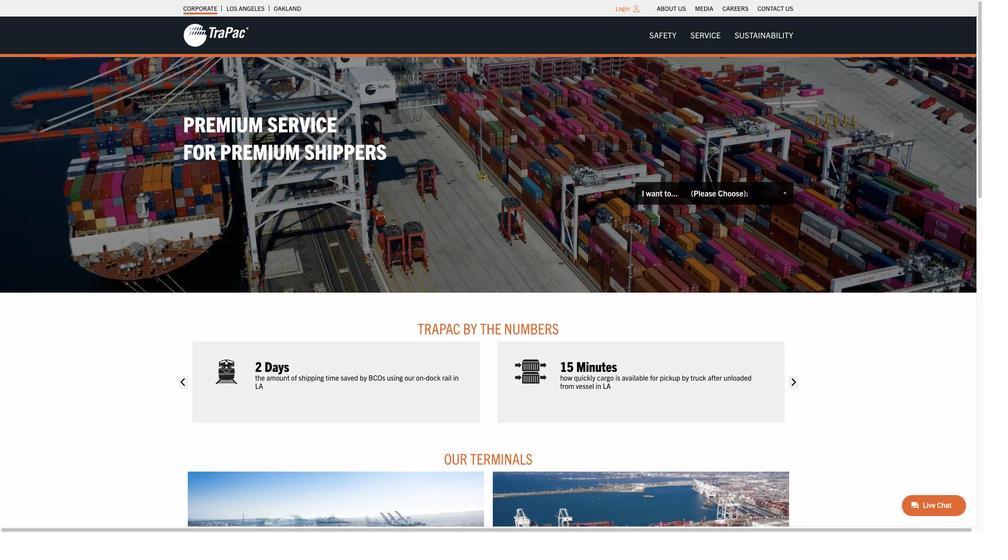 Task type: describe. For each thing, give the bounding box(es) containing it.
sustainability link
[[728, 27, 801, 44]]

our
[[444, 449, 468, 468]]

dock
[[426, 374, 441, 383]]

after
[[708, 374, 722, 383]]

los angeles link
[[227, 2, 265, 14]]

about us
[[657, 4, 686, 12]]

corporate
[[183, 4, 217, 12]]

from
[[560, 382, 574, 391]]

i
[[642, 188, 644, 198]]

media link
[[695, 2, 714, 14]]

rail
[[442, 374, 452, 383]]

careers link
[[723, 2, 749, 14]]

2 solid image from the left
[[789, 376, 799, 389]]

trapac
[[418, 319, 461, 338]]

contact
[[758, 4, 784, 12]]

media
[[695, 4, 714, 12]]

want
[[646, 188, 663, 198]]

menu bar containing safety
[[643, 27, 801, 44]]

amount
[[267, 374, 290, 383]]

la for 2 days
[[255, 382, 263, 391]]

2
[[255, 358, 262, 375]]

for
[[650, 374, 658, 383]]

i want to...
[[642, 188, 678, 198]]

menu bar containing about us
[[653, 2, 798, 14]]

in for days
[[453, 374, 459, 383]]

in for minutes
[[596, 382, 601, 391]]

truck
[[691, 374, 707, 383]]

time
[[326, 374, 339, 383]]

us for contact us
[[786, 4, 794, 12]]

login
[[616, 4, 630, 12]]

safety
[[650, 30, 677, 40]]

numbers
[[504, 319, 559, 338]]

about
[[657, 4, 677, 12]]

bcos
[[369, 374, 385, 383]]

service inside premium service for premium shippers
[[267, 110, 337, 137]]

1 vertical spatial premium
[[220, 138, 300, 164]]

angeles
[[239, 4, 265, 12]]

service link
[[684, 27, 728, 44]]

main content containing trapac by the numbers
[[175, 319, 802, 534]]



Task type: locate. For each thing, give the bounding box(es) containing it.
2 by from the left
[[682, 374, 689, 383]]

service inside service link
[[691, 30, 721, 40]]

1 horizontal spatial solid image
[[789, 376, 799, 389]]

us
[[678, 4, 686, 12], [786, 4, 794, 12]]

0 horizontal spatial by
[[360, 374, 367, 383]]

on-
[[416, 374, 426, 383]]

the
[[255, 374, 265, 383]]

safety link
[[643, 27, 684, 44]]

la left is
[[603, 382, 611, 391]]

us for about us
[[678, 4, 686, 12]]

our terminals
[[444, 449, 533, 468]]

our
[[405, 374, 415, 383]]

solid image
[[178, 376, 188, 389], [789, 376, 799, 389]]

la
[[255, 382, 263, 391], [603, 382, 611, 391]]

terminals
[[470, 449, 533, 468]]

contact us
[[758, 4, 794, 12]]

1 us from the left
[[678, 4, 686, 12]]

1 horizontal spatial la
[[603, 382, 611, 391]]

in inside 2 days the amount of shipping time saved by bcos using our on-dock rail in la
[[453, 374, 459, 383]]

in right "rail"
[[453, 374, 459, 383]]

0 vertical spatial premium
[[183, 110, 263, 137]]

1 horizontal spatial us
[[786, 4, 794, 12]]

minutes
[[577, 358, 617, 375]]

15
[[560, 358, 574, 375]]

vessel
[[576, 382, 594, 391]]

los
[[227, 4, 237, 12]]

contact us link
[[758, 2, 794, 14]]

careers
[[723, 4, 749, 12]]

la inside 2 days the amount of shipping time saved by bcos using our on-dock rail in la
[[255, 382, 263, 391]]

1 horizontal spatial in
[[596, 382, 601, 391]]

service
[[691, 30, 721, 40], [267, 110, 337, 137]]

0 horizontal spatial service
[[267, 110, 337, 137]]

oakland
[[274, 4, 301, 12]]

for
[[183, 138, 216, 164]]

corporate link
[[183, 2, 217, 14]]

in
[[453, 374, 459, 383], [596, 382, 601, 391]]

login link
[[616, 4, 630, 12]]

trapac by the numbers
[[418, 319, 559, 338]]

in inside 15 minutes how quickly cargo is available for pickup by truck after unloaded from vessel in la
[[596, 382, 601, 391]]

premium
[[183, 110, 263, 137], [220, 138, 300, 164]]

corporate image
[[183, 23, 249, 48]]

0 horizontal spatial in
[[453, 374, 459, 383]]

premium service for premium shippers
[[183, 110, 387, 164]]

shipping
[[299, 374, 324, 383]]

la for 15 minutes
[[603, 382, 611, 391]]

quickly
[[574, 374, 596, 383]]

la down 2
[[255, 382, 263, 391]]

in right vessel
[[596, 382, 601, 391]]

of
[[291, 374, 297, 383]]

15 minutes how quickly cargo is available for pickup by truck after unloaded from vessel in la
[[560, 358, 752, 391]]

2 la from the left
[[603, 382, 611, 391]]

menu bar down careers link
[[643, 27, 801, 44]]

by
[[463, 319, 478, 338]]

available
[[622, 374, 649, 383]]

unloaded
[[724, 374, 752, 383]]

la inside 15 minutes how quickly cargo is available for pickup by truck after unloaded from vessel in la
[[603, 382, 611, 391]]

0 horizontal spatial us
[[678, 4, 686, 12]]

about us link
[[657, 2, 686, 14]]

by left truck
[[682, 374, 689, 383]]

1 horizontal spatial service
[[691, 30, 721, 40]]

0 horizontal spatial solid image
[[178, 376, 188, 389]]

to...
[[665, 188, 678, 198]]

by inside 15 minutes how quickly cargo is available for pickup by truck after unloaded from vessel in la
[[682, 374, 689, 383]]

cargo
[[597, 374, 614, 383]]

0 vertical spatial menu bar
[[653, 2, 798, 14]]

is
[[616, 374, 621, 383]]

0 vertical spatial service
[[691, 30, 721, 40]]

1 horizontal spatial by
[[682, 374, 689, 383]]

by
[[360, 374, 367, 383], [682, 374, 689, 383]]

the
[[480, 319, 502, 338]]

us right 'contact'
[[786, 4, 794, 12]]

by inside 2 days the amount of shipping time saved by bcos using our on-dock rail in la
[[360, 374, 367, 383]]

how
[[560, 374, 573, 383]]

menu bar
[[653, 2, 798, 14], [643, 27, 801, 44]]

1 vertical spatial service
[[267, 110, 337, 137]]

sustainability
[[735, 30, 794, 40]]

shippers
[[304, 138, 387, 164]]

0 horizontal spatial la
[[255, 382, 263, 391]]

pickup
[[660, 374, 681, 383]]

1 vertical spatial menu bar
[[643, 27, 801, 44]]

menu bar up service link
[[653, 2, 798, 14]]

using
[[387, 374, 403, 383]]

saved
[[341, 374, 358, 383]]

light image
[[634, 5, 640, 12]]

2 days the amount of shipping time saved by bcos using our on-dock rail in la
[[255, 358, 459, 391]]

2 us from the left
[[786, 4, 794, 12]]

1 solid image from the left
[[178, 376, 188, 389]]

1 by from the left
[[360, 374, 367, 383]]

oakland link
[[274, 2, 301, 14]]

los angeles
[[227, 4, 265, 12]]

us right about
[[678, 4, 686, 12]]

1 la from the left
[[255, 382, 263, 391]]

by left bcos
[[360, 374, 367, 383]]

main content
[[175, 319, 802, 534]]

days
[[265, 358, 289, 375]]



Task type: vqa. For each thing, say whether or not it's contained in the screenshot.
first the It's
no



